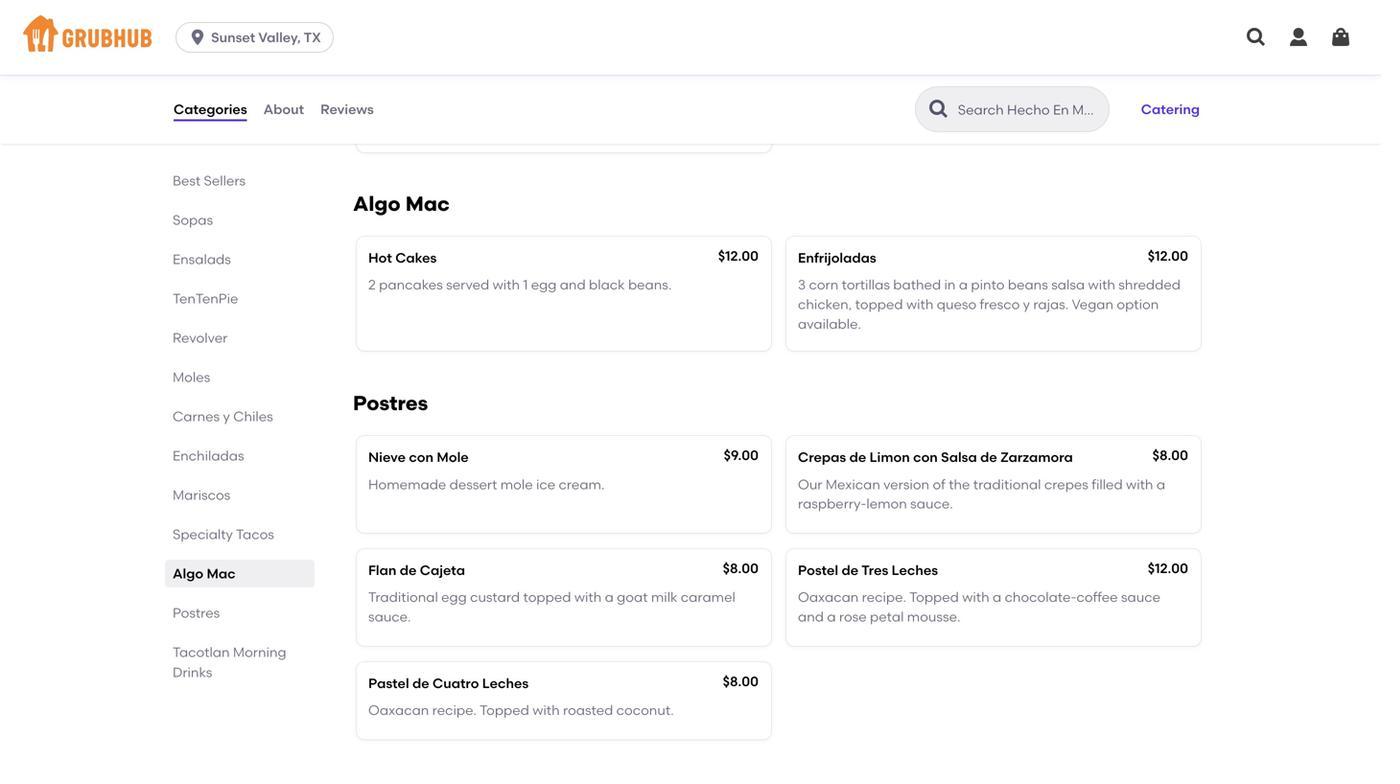 Task type: locate. For each thing, give the bounding box(es) containing it.
tacotlan
[[173, 645, 230, 661]]

leches for postel de tres leches
[[892, 562, 938, 579]]

0 horizontal spatial con
[[409, 449, 434, 466]]

postel de tres leches
[[798, 562, 938, 579]]

1 vertical spatial topped
[[480, 703, 529, 719]]

pinto
[[971, 277, 1005, 293]]

postres up nieve
[[353, 391, 428, 416]]

de right pastel
[[412, 676, 429, 692]]

0 horizontal spatial sauce.
[[368, 609, 411, 625]]

0 vertical spatial $8.00
[[1153, 447, 1189, 464]]

tortilla
[[423, 96, 465, 112]]

$12.00
[[718, 248, 759, 264], [1148, 248, 1189, 264], [1148, 561, 1189, 577]]

0 horizontal spatial and
[[482, 115, 508, 132]]

y
[[1023, 296, 1030, 313], [223, 409, 230, 425]]

leches right tres
[[892, 562, 938, 579]]

egg
[[531, 277, 557, 293], [441, 590, 467, 606]]

1 horizontal spatial topped
[[910, 590, 959, 606]]

0 vertical spatial sauce.
[[911, 496, 953, 512]]

1 horizontal spatial leches
[[892, 562, 938, 579]]

$10.00
[[717, 67, 759, 83]]

0 horizontal spatial postres
[[173, 605, 220, 622]]

1 vertical spatial egg
[[441, 590, 467, 606]]

de up the mexican
[[850, 449, 867, 466]]

enfrijoladas
[[798, 250, 877, 266]]

10" flour tortilla with ham, bacon, chorizo, egg, refried beans, nopalitos, and pico de gallo.
[[368, 96, 713, 132]]

1 vertical spatial algo mac
[[173, 566, 236, 582]]

rose
[[839, 609, 867, 625]]

a right filled
[[1157, 477, 1166, 493]]

with left goat
[[574, 590, 602, 606]]

with inside our mexican version of the traditional crepes filled with a raspberry-lemon sauce.
[[1126, 477, 1153, 493]]

sunset
[[211, 29, 255, 46]]

$12.00 for 2 pancakes served with 1 egg and black beans.
[[718, 248, 759, 264]]

0 horizontal spatial topped
[[523, 590, 571, 606]]

oaxacan down pastel
[[368, 703, 429, 719]]

with right filled
[[1126, 477, 1153, 493]]

beans,
[[368, 115, 412, 132]]

1 horizontal spatial postres
[[353, 391, 428, 416]]

topped inside oaxacan recipe. topped with a chocolate-coffee sauce and a rose petal mousse.
[[910, 590, 959, 606]]

traditional egg custard topped with a goat milk caramel sauce.
[[368, 590, 736, 625]]

de right the flan
[[400, 562, 417, 579]]

Search Hecho En Mexico search field
[[956, 101, 1103, 119]]

3
[[798, 277, 806, 293]]

0 horizontal spatial algo
[[173, 566, 203, 582]]

with left ham,
[[468, 96, 495, 112]]

1 horizontal spatial and
[[560, 277, 586, 293]]

chorizo,
[[584, 96, 635, 112]]

mac up cakes
[[406, 192, 450, 216]]

y left "chiles" at the left bottom of the page
[[223, 409, 230, 425]]

and inside oaxacan recipe. topped with a chocolate-coffee sauce and a rose petal mousse.
[[798, 609, 824, 625]]

oaxacan for pastel
[[368, 703, 429, 719]]

0 vertical spatial recipe.
[[862, 590, 907, 606]]

1 vertical spatial topped
[[523, 590, 571, 606]]

mousse.
[[907, 609, 961, 625]]

0 horizontal spatial mac
[[207, 566, 236, 582]]

de for our mexican version of the traditional crepes filled with a raspberry-lemon sauce.
[[850, 449, 867, 466]]

con up of on the right bottom of the page
[[913, 449, 938, 466]]

de down bacon,
[[543, 115, 560, 132]]

algo down specialty tacos
[[173, 566, 203, 582]]

0 horizontal spatial egg
[[441, 590, 467, 606]]

mac
[[406, 192, 450, 216], [207, 566, 236, 582]]

$12.00 for oaxacan recipe. topped with a chocolate-coffee sauce and a rose petal mousse.
[[1148, 561, 1189, 577]]

and down ham,
[[482, 115, 508, 132]]

0 vertical spatial topped
[[855, 296, 903, 313]]

1 horizontal spatial sauce.
[[911, 496, 953, 512]]

egg right 1 in the left of the page
[[531, 277, 557, 293]]

with inside 10" flour tortilla with ham, bacon, chorizo, egg, refried beans, nopalitos, and pico de gallo.
[[468, 96, 495, 112]]

leches up the oaxacan recipe. topped with roasted coconut.
[[482, 676, 529, 692]]

chicken,
[[798, 296, 852, 313]]

topped right custard on the left bottom of page
[[523, 590, 571, 606]]

best
[[173, 173, 201, 189]]

con
[[409, 449, 434, 466], [913, 449, 938, 466]]

oaxacan for postel
[[798, 590, 859, 606]]

svg image
[[1245, 26, 1268, 49], [1287, 26, 1310, 49], [188, 28, 207, 47]]

tentenpie
[[173, 291, 238, 307]]

0 horizontal spatial topped
[[480, 703, 529, 719]]

1
[[523, 277, 528, 293]]

0 vertical spatial leches
[[892, 562, 938, 579]]

topped down tortillas
[[855, 296, 903, 313]]

1 vertical spatial oaxacan
[[368, 703, 429, 719]]

with left 1 in the left of the page
[[493, 277, 520, 293]]

and inside 10" flour tortilla with ham, bacon, chorizo, egg, refried beans, nopalitos, and pico de gallo.
[[482, 115, 508, 132]]

$9.00
[[724, 447, 759, 464]]

0 horizontal spatial svg image
[[188, 28, 207, 47]]

$12.00 for 3 corn tortillas bathed in a pinto beans salsa with shredded chicken, topped with queso fresco y rajas. vegan option available.
[[1148, 248, 1189, 264]]

0 horizontal spatial leches
[[482, 676, 529, 692]]

1 con from the left
[[409, 449, 434, 466]]

oaxacan
[[798, 590, 859, 606], [368, 703, 429, 719]]

with left the chocolate-
[[962, 590, 990, 606]]

recipe. up petal
[[862, 590, 907, 606]]

1 vertical spatial $8.00
[[723, 561, 759, 577]]

de right salsa
[[981, 449, 997, 466]]

oaxacan down the "postel"
[[798, 590, 859, 606]]

postres
[[353, 391, 428, 416], [173, 605, 220, 622]]

algo mac down specialty tacos
[[173, 566, 236, 582]]

flan
[[368, 562, 397, 579]]

with down bathed
[[906, 296, 934, 313]]

1 horizontal spatial y
[[1023, 296, 1030, 313]]

0 horizontal spatial specialty
[[173, 527, 233, 543]]

algo mac up 'hot cakes' at the left of page
[[353, 192, 450, 216]]

with inside traditional egg custard topped with a goat milk caramel sauce.
[[574, 590, 602, 606]]

1 horizontal spatial topped
[[855, 296, 903, 313]]

topped inside traditional egg custard topped with a goat milk caramel sauce.
[[523, 590, 571, 606]]

carnes
[[173, 409, 220, 425]]

1 horizontal spatial con
[[913, 449, 938, 466]]

dynomite specialty taco
[[368, 69, 532, 85]]

1 vertical spatial postres
[[173, 605, 220, 622]]

leches for pastel de cuatro leches
[[482, 676, 529, 692]]

coconut.
[[617, 703, 674, 719]]

2 horizontal spatial and
[[798, 609, 824, 625]]

mexican
[[826, 477, 881, 493]]

sauce. down of on the right bottom of the page
[[911, 496, 953, 512]]

1 horizontal spatial algo mac
[[353, 192, 450, 216]]

and
[[482, 115, 508, 132], [560, 277, 586, 293], [798, 609, 824, 625]]

recipe. inside oaxacan recipe. topped with a chocolate-coffee sauce and a rose petal mousse.
[[862, 590, 907, 606]]

and left 'black'
[[560, 277, 586, 293]]

sauce.
[[911, 496, 953, 512], [368, 609, 411, 625]]

0 vertical spatial y
[[1023, 296, 1030, 313]]

y inside "3 corn tortillas bathed in a pinto beans salsa with shredded chicken, topped with queso fresco y rajas. vegan option available."
[[1023, 296, 1030, 313]]

best sellers
[[173, 173, 246, 189]]

a inside "3 corn tortillas bathed in a pinto beans salsa with shredded chicken, topped with queso fresco y rajas. vegan option available."
[[959, 277, 968, 293]]

recipe. down cuatro
[[432, 703, 477, 719]]

de for traditional egg custard topped with a goat milk caramel sauce.
[[400, 562, 417, 579]]

$8.00 for with
[[1153, 447, 1189, 464]]

cuatro
[[433, 676, 479, 692]]

0 vertical spatial oaxacan
[[798, 590, 859, 606]]

y down beans
[[1023, 296, 1030, 313]]

and left rose
[[798, 609, 824, 625]]

algo mac
[[353, 192, 450, 216], [173, 566, 236, 582]]

specialty up tortilla
[[435, 69, 497, 85]]

topped for postel de tres leches
[[910, 590, 959, 606]]

flour
[[391, 96, 420, 112]]

a inside our mexican version of the traditional crepes filled with a raspberry-lemon sauce.
[[1157, 477, 1166, 493]]

sauce. down the traditional
[[368, 609, 411, 625]]

de for oaxacan recipe. topped with roasted coconut.
[[412, 676, 429, 692]]

0 vertical spatial topped
[[910, 590, 959, 606]]

in
[[944, 277, 956, 293]]

topped down pastel de cuatro leches
[[480, 703, 529, 719]]

a left goat
[[605, 590, 614, 606]]

1 horizontal spatial mac
[[406, 192, 450, 216]]

a
[[959, 277, 968, 293], [1157, 477, 1166, 493], [605, 590, 614, 606], [993, 590, 1002, 606], [827, 609, 836, 625]]

1 vertical spatial algo
[[173, 566, 203, 582]]

algo
[[353, 192, 401, 216], [173, 566, 203, 582]]

option
[[1117, 296, 1159, 313]]

valley,
[[258, 29, 301, 46]]

1 vertical spatial and
[[560, 277, 586, 293]]

specialty
[[435, 69, 497, 85], [173, 527, 233, 543]]

recipe.
[[862, 590, 907, 606], [432, 703, 477, 719]]

petal
[[870, 609, 904, 625]]

algo up hot at the top left
[[353, 192, 401, 216]]

postres up tacotlan
[[173, 605, 220, 622]]

egg inside traditional egg custard topped with a goat milk caramel sauce.
[[441, 590, 467, 606]]

1 horizontal spatial oaxacan
[[798, 590, 859, 606]]

0 horizontal spatial oaxacan
[[368, 703, 429, 719]]

0 vertical spatial postres
[[353, 391, 428, 416]]

mole
[[500, 477, 533, 493]]

topped up mousse. at the bottom right of page
[[910, 590, 959, 606]]

tx
[[304, 29, 321, 46]]

revolver
[[173, 330, 228, 346]]

about
[[263, 101, 304, 117]]

$8.00
[[1153, 447, 1189, 464], [723, 561, 759, 577], [723, 674, 759, 690]]

mac down specialty tacos
[[207, 566, 236, 582]]

recipe. for tres
[[862, 590, 907, 606]]

queso
[[937, 296, 977, 313]]

enchiladas
[[173, 448, 244, 464]]

0 horizontal spatial recipe.
[[432, 703, 477, 719]]

0 horizontal spatial y
[[223, 409, 230, 425]]

1 horizontal spatial recipe.
[[862, 590, 907, 606]]

zarzamora
[[1001, 449, 1073, 466]]

oaxacan inside oaxacan recipe. topped with a chocolate-coffee sauce and a rose petal mousse.
[[798, 590, 859, 606]]

de left tres
[[842, 562, 859, 579]]

roasted
[[563, 703, 613, 719]]

chocolate-
[[1005, 590, 1077, 606]]

1 horizontal spatial algo
[[353, 192, 401, 216]]

flan de cajeta
[[368, 562, 465, 579]]

1 vertical spatial recipe.
[[432, 703, 477, 719]]

topped
[[910, 590, 959, 606], [480, 703, 529, 719]]

dessert
[[450, 477, 497, 493]]

0 vertical spatial and
[[482, 115, 508, 132]]

1 vertical spatial leches
[[482, 676, 529, 692]]

1 horizontal spatial specialty
[[435, 69, 497, 85]]

black
[[589, 277, 625, 293]]

2 vertical spatial and
[[798, 609, 824, 625]]

a right in
[[959, 277, 968, 293]]

0 vertical spatial egg
[[531, 277, 557, 293]]

specialty down mariscos at the left of the page
[[173, 527, 233, 543]]

egg down cajeta
[[441, 590, 467, 606]]

con up homemade
[[409, 449, 434, 466]]

cream.
[[559, 477, 605, 493]]

de inside 10" flour tortilla with ham, bacon, chorizo, egg, refried beans, nopalitos, and pico de gallo.
[[543, 115, 560, 132]]

1 vertical spatial sauce.
[[368, 609, 411, 625]]

of
[[933, 477, 946, 493]]



Task type: describe. For each thing, give the bounding box(es) containing it.
2
[[368, 277, 376, 293]]

oaxacan recipe. topped with roasted coconut.
[[368, 703, 674, 719]]

beans
[[1008, 277, 1048, 293]]

coffee
[[1077, 590, 1118, 606]]

0 vertical spatial specialty
[[435, 69, 497, 85]]

salsa
[[1052, 277, 1085, 293]]

2 horizontal spatial svg image
[[1287, 26, 1310, 49]]

about button
[[263, 75, 305, 144]]

corn
[[809, 277, 839, 293]]

0 vertical spatial algo mac
[[353, 192, 450, 216]]

goat
[[617, 590, 648, 606]]

ham,
[[499, 96, 532, 112]]

10"
[[368, 96, 387, 112]]

pico
[[511, 115, 540, 132]]

cajeta
[[420, 562, 465, 579]]

svg image inside sunset valley, tx 'button'
[[188, 28, 207, 47]]

homemade
[[368, 477, 446, 493]]

search icon image
[[927, 98, 950, 121]]

0 horizontal spatial algo mac
[[173, 566, 236, 582]]

3 corn tortillas bathed in a pinto beans salsa with shredded chicken, topped with queso fresco y rajas. vegan option available.
[[798, 277, 1181, 332]]

dynomite
[[368, 69, 432, 85]]

2 vertical spatial $8.00
[[723, 674, 759, 690]]

served
[[446, 277, 489, 293]]

1 vertical spatial mac
[[207, 566, 236, 582]]

sauce. inside our mexican version of the traditional crepes filled with a raspberry-lemon sauce.
[[911, 496, 953, 512]]

categories
[[174, 101, 247, 117]]

version
[[884, 477, 930, 493]]

catering
[[1141, 101, 1200, 117]]

limon
[[870, 449, 910, 466]]

our
[[798, 477, 823, 493]]

beans.
[[628, 277, 672, 293]]

lemon
[[867, 496, 907, 512]]

milk
[[651, 590, 678, 606]]

sellers
[[204, 173, 246, 189]]

a inside traditional egg custard topped with a goat milk caramel sauce.
[[605, 590, 614, 606]]

cakes
[[395, 250, 437, 266]]

2 con from the left
[[913, 449, 938, 466]]

pastel
[[368, 676, 409, 692]]

vegan
[[1072, 296, 1114, 313]]

main navigation navigation
[[0, 0, 1381, 75]]

crepas
[[798, 449, 846, 466]]

sunset valley, tx
[[211, 29, 321, 46]]

sauce. inside traditional egg custard topped with a goat milk caramel sauce.
[[368, 609, 411, 625]]

traditional
[[973, 477, 1041, 493]]

0 vertical spatial algo
[[353, 192, 401, 216]]

tacotlan morning drinks
[[173, 645, 286, 681]]

carnes y chiles
[[173, 409, 273, 425]]

rajas.
[[1033, 296, 1069, 313]]

1 horizontal spatial egg
[[531, 277, 557, 293]]

specialty tacos
[[173, 527, 274, 543]]

sauce
[[1121, 590, 1161, 606]]

with inside oaxacan recipe. topped with a chocolate-coffee sauce and a rose petal mousse.
[[962, 590, 990, 606]]

tortillas
[[842, 277, 890, 293]]

crepes
[[1045, 477, 1089, 493]]

chiles
[[233, 409, 273, 425]]

with left roasted
[[533, 703, 560, 719]]

0 vertical spatial mac
[[406, 192, 450, 216]]

sopas
[[173, 212, 213, 228]]

tacos
[[236, 527, 274, 543]]

nopalitos,
[[415, 115, 479, 132]]

hot cakes
[[368, 250, 437, 266]]

caramel
[[681, 590, 736, 606]]

homemade dessert mole ice cream.
[[368, 477, 605, 493]]

recipe. for cuatro
[[432, 703, 477, 719]]

1 vertical spatial y
[[223, 409, 230, 425]]

refried
[[670, 96, 713, 112]]

traditional
[[368, 590, 438, 606]]

filled
[[1092, 477, 1123, 493]]

crepas de limon con salsa de zarzamora
[[798, 449, 1073, 466]]

topped inside "3 corn tortillas bathed in a pinto beans salsa with shredded chicken, topped with queso fresco y rajas. vegan option available."
[[855, 296, 903, 313]]

a left rose
[[827, 609, 836, 625]]

$8.00 for caramel
[[723, 561, 759, 577]]

1 vertical spatial specialty
[[173, 527, 233, 543]]

postel
[[798, 562, 839, 579]]

reviews
[[320, 101, 374, 117]]

morning
[[233, 645, 286, 661]]

topped for pastel de cuatro leches
[[480, 703, 529, 719]]

tres
[[862, 562, 889, 579]]

mariscos
[[173, 487, 230, 504]]

pancakes
[[379, 277, 443, 293]]

a left the chocolate-
[[993, 590, 1002, 606]]

ice
[[536, 477, 556, 493]]

shredded
[[1119, 277, 1181, 293]]

drinks
[[173, 665, 212, 681]]

reviews button
[[320, 75, 375, 144]]

sunset valley, tx button
[[176, 22, 341, 53]]

de for oaxacan recipe. topped with a chocolate-coffee sauce and a rose petal mousse.
[[842, 562, 859, 579]]

2 pancakes served with 1 egg and black beans.
[[368, 277, 672, 293]]

bathed
[[893, 277, 941, 293]]

fresco
[[980, 296, 1020, 313]]

moles
[[173, 369, 210, 386]]

mole
[[437, 449, 469, 466]]

oaxacan recipe. topped with a chocolate-coffee sauce and a rose petal mousse.
[[798, 590, 1161, 625]]

our mexican version of the traditional crepes filled with a raspberry-lemon sauce.
[[798, 477, 1166, 512]]

available.
[[798, 316, 861, 332]]

1 horizontal spatial svg image
[[1245, 26, 1268, 49]]

svg image
[[1330, 26, 1353, 49]]

nieve con mole
[[368, 449, 469, 466]]

with up the vegan
[[1088, 277, 1116, 293]]

pastel de cuatro leches
[[368, 676, 529, 692]]



Task type: vqa. For each thing, say whether or not it's contained in the screenshot.
6 Crab Cheese Wonton $8.95's Wonton
no



